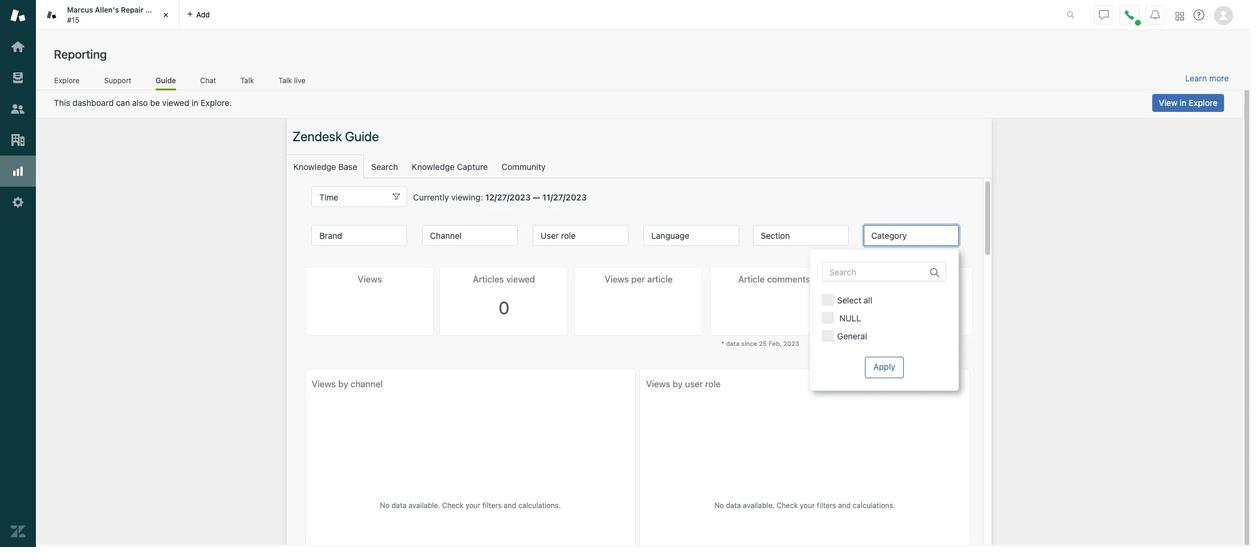 Task type: vqa. For each thing, say whether or not it's contained in the screenshot.
Explore within button
yes



Task type: locate. For each thing, give the bounding box(es) containing it.
in
[[192, 98, 198, 108], [1180, 98, 1187, 108]]

talk live
[[279, 76, 306, 85]]

explore inside view in explore button
[[1189, 98, 1218, 108]]

0 horizontal spatial talk
[[240, 76, 254, 85]]

explore link
[[54, 76, 80, 89]]

talk left the live
[[279, 76, 292, 85]]

1 horizontal spatial in
[[1180, 98, 1187, 108]]

explore
[[54, 76, 79, 85], [1189, 98, 1218, 108]]

view
[[1159, 98, 1178, 108]]

talk
[[240, 76, 254, 85], [279, 76, 292, 85]]

marcus
[[67, 5, 93, 14]]

customers image
[[10, 101, 26, 117]]

2 talk from the left
[[279, 76, 292, 85]]

explore down learn more link
[[1189, 98, 1218, 108]]

more
[[1209, 73, 1229, 83]]

also
[[132, 98, 148, 108]]

0 vertical spatial explore
[[54, 76, 79, 85]]

repair
[[121, 5, 144, 14]]

1 horizontal spatial talk
[[279, 76, 292, 85]]

1 vertical spatial explore
[[1189, 98, 1218, 108]]

talk right chat on the left top
[[240, 76, 254, 85]]

1 talk from the left
[[240, 76, 254, 85]]

zendesk products image
[[1176, 12, 1184, 20]]

chat link
[[200, 76, 216, 89]]

1 horizontal spatial explore
[[1189, 98, 1218, 108]]

explore up this
[[54, 76, 79, 85]]

guide link
[[156, 76, 176, 90]]

notifications image
[[1151, 10, 1160, 19]]

talk link
[[240, 76, 254, 89]]

reporting
[[54, 47, 107, 61]]

ticket
[[145, 5, 167, 14]]

this dashboard can also be viewed in explore.
[[54, 98, 232, 108]]

0 horizontal spatial in
[[192, 98, 198, 108]]

live
[[294, 76, 306, 85]]

2 in from the left
[[1180, 98, 1187, 108]]

tab containing marcus allen's repair ticket
[[36, 0, 180, 30]]

add
[[196, 10, 210, 19]]

views image
[[10, 70, 26, 86]]

dashboard
[[72, 98, 114, 108]]

view in explore
[[1159, 98, 1218, 108]]

tab
[[36, 0, 180, 30]]

admin image
[[10, 195, 26, 210]]

allen's
[[95, 5, 119, 14]]

0 horizontal spatial explore
[[54, 76, 79, 85]]

in right view at the top of page
[[1180, 98, 1187, 108]]

organizations image
[[10, 132, 26, 148]]

in right viewed
[[192, 98, 198, 108]]



Task type: describe. For each thing, give the bounding box(es) containing it.
close image
[[160, 9, 172, 21]]

talk live link
[[278, 76, 306, 89]]

get help image
[[1194, 10, 1205, 20]]

viewed
[[162, 98, 189, 108]]

add button
[[180, 0, 217, 29]]

learn more
[[1185, 73, 1229, 83]]

tabs tab list
[[36, 0, 1054, 30]]

explore.
[[201, 98, 232, 108]]

chat
[[200, 76, 216, 85]]

view in explore button
[[1152, 94, 1224, 112]]

this
[[54, 98, 70, 108]]

reporting image
[[10, 163, 26, 179]]

talk for talk live
[[279, 76, 292, 85]]

explore inside explore link
[[54, 76, 79, 85]]

can
[[116, 98, 130, 108]]

get started image
[[10, 39, 26, 54]]

main element
[[0, 0, 36, 547]]

marcus allen's repair ticket #15
[[67, 5, 167, 24]]

guide
[[156, 76, 176, 85]]

talk for talk
[[240, 76, 254, 85]]

button displays agent's chat status as invisible. image
[[1099, 10, 1109, 19]]

zendesk support image
[[10, 8, 26, 23]]

#15
[[67, 15, 79, 24]]

zendesk image
[[10, 524, 26, 539]]

support
[[104, 76, 131, 85]]

learn more link
[[1185, 73, 1229, 84]]

support link
[[104, 76, 132, 89]]

in inside button
[[1180, 98, 1187, 108]]

learn
[[1185, 73, 1207, 83]]

be
[[150, 98, 160, 108]]

1 in from the left
[[192, 98, 198, 108]]



